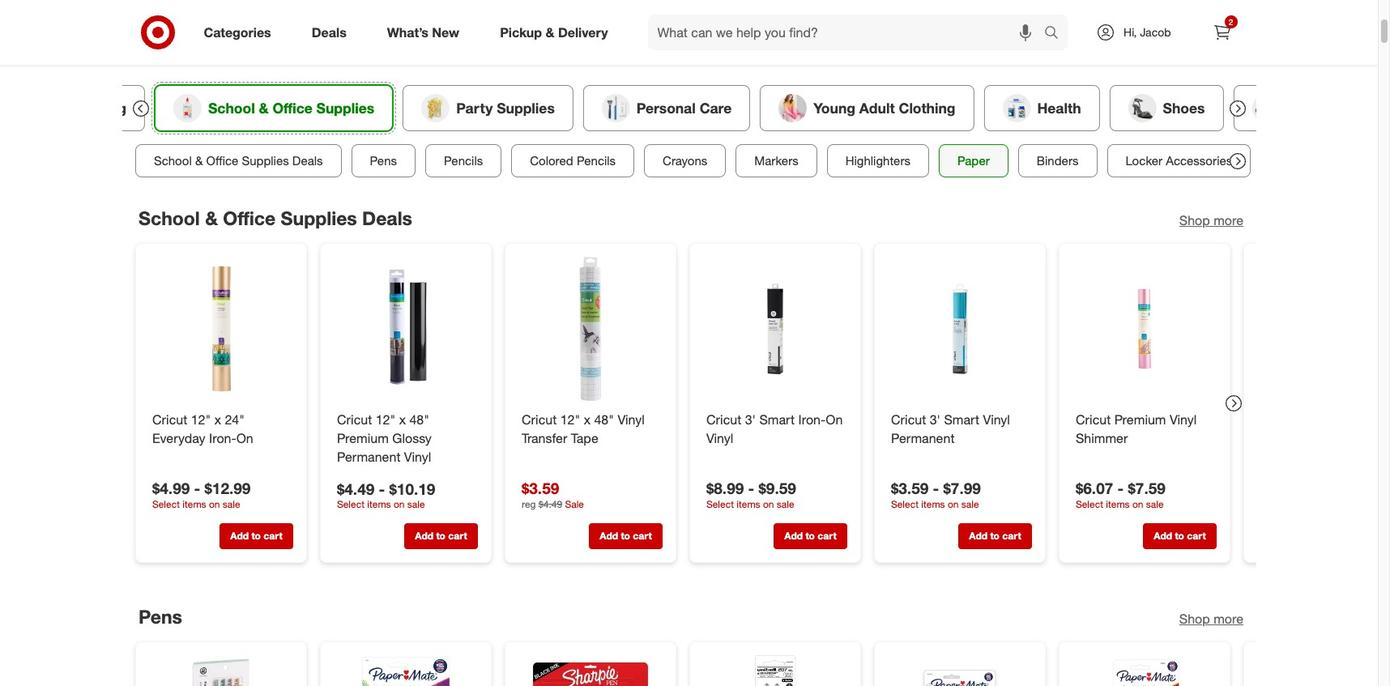 Task type: describe. For each thing, give the bounding box(es) containing it.
2
[[1229, 17, 1234, 27]]

kitchen & dining
[[13, 99, 126, 116]]

colored pencils
[[530, 153, 616, 168]]

add for $9.59
[[784, 530, 803, 542]]

cart for $12.99
[[263, 530, 282, 542]]

sports & outdo button
[[1233, 85, 1390, 131]]

- for $7.59
[[1117, 479, 1124, 497]]

binders button
[[1018, 144, 1097, 177]]

adult
[[859, 99, 895, 116]]

you may also like
[[682, 32, 782, 48]]

$6.07
[[1076, 479, 1113, 497]]

cricut 3' smart iron-on vinyl
[[706, 411, 843, 446]]

new
[[432, 24, 460, 40]]

young
[[813, 99, 855, 116]]

x for $4.49
[[399, 411, 406, 428]]

delivery
[[558, 24, 608, 40]]

sale
[[565, 498, 584, 510]]

3' for $3.59
[[930, 411, 940, 428]]

highlighters button
[[827, 144, 929, 177]]

$4.99
[[152, 479, 189, 497]]

shop more for school & office supplies deals
[[1179, 212, 1243, 228]]

cricut 3' smart vinyl permanent
[[891, 411, 1010, 446]]

personal care button
[[583, 85, 750, 131]]

crayons
[[662, 153, 707, 168]]

add for $4.49
[[599, 530, 618, 542]]

cricut for $3.59
[[521, 411, 556, 428]]

hi, jacob
[[1124, 25, 1171, 39]]

permanent inside cricut 12" x 48" premium glossy permanent vinyl
[[337, 448, 400, 465]]

paper
[[957, 153, 990, 168]]

48" for $4.49 - $10.19
[[409, 411, 429, 428]]

add to cart button for $7.99
[[958, 523, 1032, 549]]

add for $10.19
[[415, 530, 433, 542]]

like
[[762, 32, 782, 48]]

accessories
[[1166, 153, 1232, 168]]

items for $4.99
[[182, 498, 206, 510]]

$4.49 inside $4.49 - $10.19 select items on sale
[[337, 479, 374, 498]]

12" for $4.99
[[191, 411, 210, 428]]

party supplies
[[456, 99, 554, 116]]

cricut for $4.49 - $10.19
[[337, 411, 372, 428]]

shop for school & office supplies deals
[[1179, 212, 1210, 228]]

locker accessories
[[1126, 153, 1232, 168]]

search
[[1037, 26, 1076, 42]]

smart for $7.99
[[944, 411, 979, 428]]

young adult clothing
[[813, 99, 955, 116]]

care
[[699, 99, 732, 116]]

add to cart for $7.99
[[969, 530, 1021, 542]]

kitchen
[[13, 99, 65, 116]]

pickup
[[500, 24, 542, 40]]

sale for $7.59
[[1146, 498, 1164, 510]]

sale for $7.99
[[961, 498, 979, 510]]

markers button
[[736, 144, 817, 177]]

cricut for $4.99 - $12.99
[[152, 411, 187, 428]]

0 vertical spatial school
[[208, 99, 255, 116]]

- for $12.99
[[194, 479, 200, 497]]

cricut 12" x 24" everyday iron-on
[[152, 411, 253, 446]]

pickup & delivery link
[[486, 15, 628, 50]]

on for $10.19
[[393, 498, 404, 510]]

add to cart button for $10.19
[[404, 523, 478, 549]]

locker
[[1126, 153, 1162, 168]]

top sellers link
[[587, 24, 672, 58]]

$3.59 for -
[[891, 479, 928, 497]]

1 vertical spatial school
[[154, 153, 191, 168]]

tape
[[571, 430, 598, 446]]

$3.59 reg $4.49 sale
[[521, 479, 584, 510]]

reg
[[521, 498, 536, 510]]

binders
[[1037, 153, 1079, 168]]

24"
[[224, 411, 244, 428]]

to for $10.19
[[436, 530, 445, 542]]

vinyl inside the cricut 3' smart iron-on vinyl
[[706, 430, 733, 446]]

you may also like link
[[672, 24, 791, 58]]

$3.59 for reg
[[521, 479, 559, 497]]

sports & outdo
[[1287, 99, 1390, 116]]

- for $9.59
[[748, 479, 754, 497]]

select for $4.99 - $12.99
[[152, 498, 179, 510]]

items for $4.49
[[367, 498, 391, 510]]

cart for $7.99
[[1002, 530, 1021, 542]]

cricut premium vinyl shimmer link
[[1076, 410, 1213, 448]]

also
[[735, 32, 759, 48]]

pens inside 'button'
[[369, 153, 397, 168]]

add to cart button for $4.49
[[589, 523, 662, 549]]

$9.59
[[758, 479, 796, 497]]

you
[[682, 32, 703, 48]]

supplies inside "button"
[[496, 99, 554, 116]]

cricut for $6.07 - $7.59
[[1076, 411, 1111, 428]]

personal care
[[636, 99, 732, 116]]

cricut 3' smart iron-on vinyl link
[[706, 410, 844, 448]]

iron- inside the cricut 3' smart iron-on vinyl
[[798, 411, 825, 428]]

shoes
[[1163, 99, 1205, 116]]

select for $4.49 - $10.19
[[337, 498, 364, 510]]

vinyl inside cricut premium vinyl shimmer
[[1170, 411, 1197, 428]]

clothing
[[899, 99, 955, 116]]

outdo
[[1350, 99, 1390, 116]]

party
[[456, 99, 493, 116]]

add for $7.99
[[969, 530, 987, 542]]

colored
[[530, 153, 573, 168]]

shimmer
[[1076, 430, 1128, 446]]

cart for $10.19
[[448, 530, 467, 542]]

2 link
[[1205, 15, 1240, 50]]

health button
[[984, 85, 1100, 131]]

cricut 12" x 48" vinyl transfer tape
[[521, 411, 644, 446]]

may
[[707, 32, 731, 48]]

- for $7.99
[[933, 479, 939, 497]]

more for pens
[[1214, 611, 1243, 627]]

dining
[[83, 99, 126, 116]]

to for $7.59
[[1175, 530, 1184, 542]]

select for $6.07 - $7.59
[[1076, 498, 1103, 510]]

hi,
[[1124, 25, 1137, 39]]

2 vertical spatial deals
[[362, 207, 412, 229]]

add to cart for $12.99
[[230, 530, 282, 542]]

2 vertical spatial office
[[223, 207, 275, 229]]

2 vertical spatial school
[[138, 207, 200, 229]]

cart for $7.59
[[1187, 530, 1206, 542]]

$7.59
[[1128, 479, 1165, 497]]

crayons button
[[644, 144, 726, 177]]

$10.19
[[389, 479, 435, 498]]

x for $4.99
[[214, 411, 221, 428]]

cricut premium vinyl shimmer
[[1076, 411, 1197, 446]]

add to cart button for $12.99
[[219, 523, 293, 549]]

cricut 12" x 48" premium glossy permanent vinyl link
[[337, 410, 474, 466]]

premium inside cricut 12" x 48" premium glossy permanent vinyl
[[337, 430, 388, 446]]

items for $6.07
[[1106, 498, 1130, 510]]

pencils button
[[425, 144, 501, 177]]

3' for $8.99
[[745, 411, 756, 428]]

$4.49 inside $3.59 reg $4.49 sale
[[538, 498, 562, 510]]

more for school & office supplies deals
[[1214, 212, 1243, 228]]

on for $12.99
[[209, 498, 220, 510]]

to for $4.49
[[621, 530, 630, 542]]

$8.99 - $9.59 select items on sale
[[706, 479, 796, 510]]

select for $3.59 - $7.99
[[891, 498, 918, 510]]

add to cart button for $7.59
[[1143, 523, 1217, 549]]

shop more for pens
[[1179, 611, 1243, 627]]

health
[[1037, 99, 1081, 116]]

12" for $3.59
[[560, 411, 580, 428]]



Task type: locate. For each thing, give the bounding box(es) containing it.
- inside $6.07 - $7.59 select items on sale
[[1117, 479, 1124, 497]]

1 3' from the left
[[745, 411, 756, 428]]

2 add to cart from the left
[[415, 530, 467, 542]]

1 horizontal spatial $3.59
[[891, 479, 928, 497]]

0 horizontal spatial x
[[214, 411, 221, 428]]

0 horizontal spatial smart
[[759, 411, 795, 428]]

0 vertical spatial shop more button
[[1179, 211, 1243, 230]]

0 horizontal spatial permanent
[[337, 448, 400, 465]]

48" up glossy
[[409, 411, 429, 428]]

1 horizontal spatial premium
[[1114, 411, 1166, 428]]

add
[[230, 530, 248, 542], [415, 530, 433, 542], [599, 530, 618, 542], [784, 530, 803, 542], [969, 530, 987, 542], [1154, 530, 1172, 542]]

1 to from the left
[[251, 530, 260, 542]]

$3.59
[[521, 479, 559, 497], [891, 479, 928, 497]]

2 48" from the left
[[594, 411, 614, 428]]

cricut 12" x 48" vinyl transfer tape link
[[521, 410, 659, 448]]

sharpie gel pens s-gel 0.7mm black image
[[518, 655, 662, 686], [518, 655, 662, 686]]

2 pencils from the left
[[576, 153, 616, 168]]

cricut for $8.99 - $9.59
[[706, 411, 741, 428]]

$6.07 - $7.59 select items on sale
[[1076, 479, 1165, 510]]

on for $7.99
[[948, 498, 959, 510]]

on for $7.59
[[1132, 498, 1143, 510]]

0 vertical spatial on
[[825, 411, 843, 428]]

6 add to cart button from the left
[[1143, 523, 1217, 549]]

2 add from the left
[[415, 530, 433, 542]]

4 on from the left
[[1132, 498, 1143, 510]]

0 vertical spatial premium
[[1114, 411, 1166, 428]]

2 more from the top
[[1214, 611, 1243, 627]]

$3.59 up reg
[[521, 479, 559, 497]]

12" up tape
[[560, 411, 580, 428]]

5 items from the left
[[367, 498, 391, 510]]

6 cart from the left
[[1187, 530, 1206, 542]]

sale down '$7.99'
[[961, 498, 979, 510]]

4pk ballpoint pens profile 1.0mm - papermate image
[[1072, 655, 1217, 686], [1072, 655, 1217, 686]]

deals left what's
[[312, 24, 347, 40]]

school & office supplies deals button
[[135, 144, 341, 177]]

shop more button for school & office supplies deals
[[1179, 211, 1243, 230]]

items down $4.99
[[182, 498, 206, 510]]

1 cart from the left
[[263, 530, 282, 542]]

5 add to cart button from the left
[[958, 523, 1032, 549]]

shop more button for pens
[[1179, 610, 1243, 628]]

3' inside 'cricut 3' smart vinyl permanent'
[[930, 411, 940, 428]]

2 shop more button from the top
[[1179, 610, 1243, 628]]

2 select from the left
[[706, 498, 734, 510]]

3 on from the left
[[948, 498, 959, 510]]

on inside "cricut 12" x 24" everyday iron-on"
[[236, 430, 253, 446]]

4 sale from the left
[[1146, 498, 1164, 510]]

5 sale from the left
[[407, 498, 425, 510]]

search button
[[1037, 15, 1076, 53]]

select inside the $3.59 - $7.99 select items on sale
[[891, 498, 918, 510]]

items for $8.99
[[736, 498, 760, 510]]

x for $3.59
[[584, 411, 590, 428]]

12" up everyday
[[191, 411, 210, 428]]

1 cricut from the left
[[152, 411, 187, 428]]

deals inside deals link
[[312, 24, 347, 40]]

2 shop more from the top
[[1179, 611, 1243, 627]]

items inside $8.99 - $9.59 select items on sale
[[736, 498, 760, 510]]

shoes button
[[1109, 85, 1224, 131]]

$8.99
[[706, 479, 744, 497]]

premium
[[1114, 411, 1166, 428], [337, 430, 388, 446]]

12" up glossy
[[375, 411, 395, 428]]

cricut inside cricut premium vinyl shimmer
[[1076, 411, 1111, 428]]

- left $9.59
[[748, 479, 754, 497]]

0 horizontal spatial pens
[[138, 605, 182, 628]]

pencils inside button
[[576, 153, 616, 168]]

4 add from the left
[[784, 530, 803, 542]]

0 horizontal spatial $4.49
[[337, 479, 374, 498]]

school & office supplies deals down school & office supplies button
[[154, 153, 323, 168]]

cricut premium vinyl shimmer image
[[1072, 257, 1217, 401], [1072, 257, 1217, 401]]

sale down $12.99
[[222, 498, 240, 510]]

1 vertical spatial shop more button
[[1179, 610, 1243, 628]]

to for $7.99
[[990, 530, 999, 542]]

permanent
[[891, 430, 954, 446], [337, 448, 400, 465]]

$3.59 inside the $3.59 - $7.99 select items on sale
[[891, 479, 928, 497]]

items down $6.07
[[1106, 498, 1130, 510]]

uniball retractable 207 black gel pens 2ct click top 0.7mm medium point pen image
[[703, 655, 847, 686], [703, 655, 847, 686]]

vinyl inside the cricut 12" x 48" vinyl transfer tape
[[617, 411, 644, 428]]

0 horizontal spatial 3'
[[745, 411, 756, 428]]

1 horizontal spatial 12"
[[375, 411, 395, 428]]

1 items from the left
[[182, 498, 206, 510]]

add to cart for $9.59
[[784, 530, 836, 542]]

paper mate ink joy gel pens 0.7mm medium tip image
[[888, 655, 1032, 686], [888, 655, 1032, 686]]

2 horizontal spatial x
[[584, 411, 590, 428]]

items inside $4.99 - $12.99 select items on sale
[[182, 498, 206, 510]]

add for $7.59
[[1154, 530, 1172, 542]]

top
[[597, 32, 619, 48]]

on inside $6.07 - $7.59 select items on sale
[[1132, 498, 1143, 510]]

pens button
[[351, 144, 415, 177]]

5 cricut from the left
[[891, 411, 926, 428]]

sellers
[[622, 32, 663, 48]]

school & office supplies deals inside button
[[154, 153, 323, 168]]

items down '$7.99'
[[921, 498, 945, 510]]

2 sale from the left
[[777, 498, 794, 510]]

0 vertical spatial permanent
[[891, 430, 954, 446]]

2 x from the left
[[399, 411, 406, 428]]

office
[[272, 99, 312, 116], [206, 153, 238, 168], [223, 207, 275, 229]]

48" inside cricut 12" x 48" premium glossy permanent vinyl
[[409, 411, 429, 428]]

cart for $4.49
[[633, 530, 652, 542]]

cricut inside 'cricut 3' smart vinyl permanent'
[[891, 411, 926, 428]]

$4.49 right reg
[[538, 498, 562, 510]]

1 $3.59 from the left
[[521, 479, 559, 497]]

1 add to cart button from the left
[[219, 523, 293, 549]]

sale down $9.59
[[777, 498, 794, 510]]

sale inside the $3.59 - $7.99 select items on sale
[[961, 498, 979, 510]]

markers
[[754, 153, 798, 168]]

shop more button
[[1179, 211, 1243, 230], [1179, 610, 1243, 628]]

kitchen & dining button
[[0, 85, 145, 131]]

on inside $4.99 - $12.99 select items on sale
[[209, 498, 220, 510]]

What can we help you find? suggestions appear below search field
[[648, 15, 1049, 50]]

1 horizontal spatial 3'
[[930, 411, 940, 428]]

1 pencils from the left
[[444, 153, 483, 168]]

select inside $4.49 - $10.19 select items on sale
[[337, 498, 364, 510]]

5 select from the left
[[337, 498, 364, 510]]

what's new
[[387, 24, 460, 40]]

deals link
[[298, 15, 367, 50]]

smart inside the cricut 3' smart iron-on vinyl
[[759, 411, 795, 428]]

locker accessories button
[[1107, 144, 1251, 177]]

shop more
[[1179, 212, 1243, 228], [1179, 611, 1243, 627]]

school & office supplies
[[208, 99, 374, 116]]

smart up '$7.99'
[[944, 411, 979, 428]]

5 to from the left
[[990, 530, 999, 542]]

4 cart from the left
[[817, 530, 836, 542]]

1 add to cart from the left
[[230, 530, 282, 542]]

1 shop more from the top
[[1179, 212, 1243, 228]]

1 horizontal spatial iron-
[[798, 411, 825, 428]]

2 12" from the left
[[375, 411, 395, 428]]

6 cricut from the left
[[1076, 411, 1111, 428]]

x up tape
[[584, 411, 590, 428]]

1 vertical spatial shop
[[1179, 611, 1210, 627]]

cricut 3' smart vinyl permanent link
[[891, 410, 1029, 448]]

3 cricut from the left
[[521, 411, 556, 428]]

3 select from the left
[[891, 498, 918, 510]]

1 horizontal spatial permanent
[[891, 430, 954, 446]]

- left '$7.99'
[[933, 479, 939, 497]]

12" inside "cricut 12" x 24" everyday iron-on"
[[191, 411, 210, 428]]

pens
[[369, 153, 397, 168], [138, 605, 182, 628]]

$12.99
[[204, 479, 250, 497]]

3 add to cart button from the left
[[589, 523, 662, 549]]

on down $9.59
[[763, 498, 774, 510]]

3 cart from the left
[[633, 530, 652, 542]]

add for $12.99
[[230, 530, 248, 542]]

3 add to cart from the left
[[599, 530, 652, 542]]

48" up tape
[[594, 411, 614, 428]]

3 to from the left
[[621, 530, 630, 542]]

2 cart from the left
[[448, 530, 467, 542]]

x inside "cricut 12" x 24" everyday iron-on"
[[214, 411, 221, 428]]

1 select from the left
[[152, 498, 179, 510]]

0 horizontal spatial $3.59
[[521, 479, 559, 497]]

1 48" from the left
[[409, 411, 429, 428]]

deals down pens 'button'
[[362, 207, 412, 229]]

4 to from the left
[[805, 530, 815, 542]]

school & office supplies button
[[154, 85, 393, 131]]

add to cart
[[230, 530, 282, 542], [415, 530, 467, 542], [599, 530, 652, 542], [784, 530, 836, 542], [969, 530, 1021, 542], [1154, 530, 1206, 542]]

party supplies button
[[402, 85, 573, 131]]

6 add to cart from the left
[[1154, 530, 1206, 542]]

top sellers
[[597, 32, 663, 48]]

add to cart button
[[219, 523, 293, 549], [404, 523, 478, 549], [589, 523, 662, 549], [773, 523, 847, 549], [958, 523, 1032, 549], [1143, 523, 1217, 549]]

on down the $10.19
[[393, 498, 404, 510]]

1 vertical spatial pens
[[138, 605, 182, 628]]

on for $9.59
[[763, 498, 774, 510]]

sale inside $4.49 - $10.19 select items on sale
[[407, 498, 425, 510]]

on down $12.99
[[209, 498, 220, 510]]

paper button
[[939, 144, 1008, 177]]

1 horizontal spatial pens
[[369, 153, 397, 168]]

permanent up the $3.59 - $7.99 select items on sale
[[891, 430, 954, 446]]

5 add from the left
[[969, 530, 987, 542]]

add to cart button for $9.59
[[773, 523, 847, 549]]

3 12" from the left
[[560, 411, 580, 428]]

5 add to cart from the left
[[969, 530, 1021, 542]]

cricut for $3.59 - $7.99
[[891, 411, 926, 428]]

3' inside the cricut 3' smart iron-on vinyl
[[745, 411, 756, 428]]

0 vertical spatial iron-
[[798, 411, 825, 428]]

1 sale from the left
[[222, 498, 240, 510]]

to for $12.99
[[251, 530, 260, 542]]

iron- inside "cricut 12" x 24" everyday iron-on"
[[209, 430, 236, 446]]

$4.49 left the $10.19
[[337, 479, 374, 498]]

3 items from the left
[[921, 498, 945, 510]]

0 horizontal spatial 12"
[[191, 411, 210, 428]]

what's
[[387, 24, 429, 40]]

1 vertical spatial iron-
[[209, 430, 236, 446]]

categories link
[[190, 15, 291, 50]]

2 items from the left
[[736, 498, 760, 510]]

1 horizontal spatial x
[[399, 411, 406, 428]]

0 vertical spatial more
[[1214, 212, 1243, 228]]

12" for $4.49
[[375, 411, 395, 428]]

smart up $9.59
[[759, 411, 795, 428]]

shop for pens
[[1179, 611, 1210, 627]]

12"
[[191, 411, 210, 428], [375, 411, 395, 428], [560, 411, 580, 428]]

12" inside the cricut 12" x 48" vinyl transfer tape
[[560, 411, 580, 428]]

items down "$8.99"
[[736, 498, 760, 510]]

on inside $4.49 - $10.19 select items on sale
[[393, 498, 404, 510]]

6 add from the left
[[1154, 530, 1172, 542]]

12" inside cricut 12" x 48" premium glossy permanent vinyl
[[375, 411, 395, 428]]

cricut 12" x 48" premium glossy permanent vinyl image
[[333, 257, 478, 401], [333, 257, 478, 401]]

permanent up $4.49 - $10.19 select items on sale
[[337, 448, 400, 465]]

3' up $8.99 - $9.59 select items on sale
[[745, 411, 756, 428]]

0 vertical spatial office
[[272, 99, 312, 116]]

1 horizontal spatial smart
[[944, 411, 979, 428]]

$3.59 left '$7.99'
[[891, 479, 928, 497]]

5 on from the left
[[393, 498, 404, 510]]

2 3' from the left
[[930, 411, 940, 428]]

cricut 12" x 24" everyday iron-on link
[[152, 410, 290, 448]]

1 vertical spatial office
[[206, 153, 238, 168]]

sale for $9.59
[[777, 498, 794, 510]]

sale inside $4.99 - $12.99 select items on sale
[[222, 498, 240, 510]]

0 vertical spatial shop more
[[1179, 212, 1243, 228]]

1 more from the top
[[1214, 212, 1243, 228]]

1 horizontal spatial pencils
[[576, 153, 616, 168]]

1 shop more button from the top
[[1179, 211, 1243, 230]]

- inside $8.99 - $9.59 select items on sale
[[748, 479, 754, 497]]

pencils down party
[[444, 153, 483, 168]]

1 vertical spatial permanent
[[337, 448, 400, 465]]

$3.59 inside $3.59 reg $4.49 sale
[[521, 479, 559, 497]]

- inside the $3.59 - $7.99 select items on sale
[[933, 479, 939, 497]]

- for $10.19
[[378, 479, 385, 498]]

items inside $4.49 - $10.19 select items on sale
[[367, 498, 391, 510]]

48"
[[409, 411, 429, 428], [594, 411, 614, 428]]

school & office supplies deals down school & office supplies deals button on the top
[[138, 207, 412, 229]]

4 add to cart button from the left
[[773, 523, 847, 549]]

on inside the cricut 3' smart iron-on vinyl
[[825, 411, 843, 428]]

-
[[194, 479, 200, 497], [748, 479, 754, 497], [933, 479, 939, 497], [1117, 479, 1124, 497], [378, 479, 385, 498]]

cart for $9.59
[[817, 530, 836, 542]]

on inside $8.99 - $9.59 select items on sale
[[763, 498, 774, 510]]

paper mate 6ct pens flair core medium tip assorted colors image
[[333, 655, 478, 686], [333, 655, 478, 686]]

select inside $4.99 - $12.99 select items on sale
[[152, 498, 179, 510]]

2 add to cart button from the left
[[404, 523, 478, 549]]

office inside school & office supplies deals button
[[206, 153, 238, 168]]

2 shop from the top
[[1179, 611, 1210, 627]]

x inside the cricut 12" x 48" vinyl transfer tape
[[584, 411, 590, 428]]

items inside $6.07 - $7.59 select items on sale
[[1106, 498, 1130, 510]]

iron-
[[798, 411, 825, 428], [209, 430, 236, 446]]

to
[[251, 530, 260, 542], [436, 530, 445, 542], [621, 530, 630, 542], [805, 530, 815, 542], [990, 530, 999, 542], [1175, 530, 1184, 542]]

premium left glossy
[[337, 430, 388, 446]]

items down the $10.19
[[367, 498, 391, 510]]

smart inside 'cricut 3' smart vinyl permanent'
[[944, 411, 979, 428]]

x up glossy
[[399, 411, 406, 428]]

premium up shimmer
[[1114, 411, 1166, 428]]

x inside cricut 12" x 48" premium glossy permanent vinyl
[[399, 411, 406, 428]]

5 cart from the left
[[1002, 530, 1021, 542]]

permanent inside 'cricut 3' smart vinyl permanent'
[[891, 430, 954, 446]]

young adult clothing button
[[760, 85, 974, 131]]

cricut inside the cricut 3' smart iron-on vinyl
[[706, 411, 741, 428]]

supplies
[[316, 99, 374, 116], [496, 99, 554, 116], [241, 153, 289, 168], [280, 207, 357, 229]]

vinyl inside 'cricut 3' smart vinyl permanent'
[[983, 411, 1010, 428]]

everyday
[[152, 430, 205, 446]]

- left $7.59
[[1117, 479, 1124, 497]]

0 vertical spatial shop
[[1179, 212, 1210, 228]]

on down $7.59
[[1132, 498, 1143, 510]]

sale down $7.59
[[1146, 498, 1164, 510]]

1 vertical spatial school & office supplies deals
[[138, 207, 412, 229]]

1 horizontal spatial $4.49
[[538, 498, 562, 510]]

- inside $4.99 - $12.99 select items on sale
[[194, 479, 200, 497]]

0 vertical spatial pens
[[369, 153, 397, 168]]

select inside $8.99 - $9.59 select items on sale
[[706, 498, 734, 510]]

3' up the $3.59 - $7.99 select items on sale
[[930, 411, 940, 428]]

cricut 3' smart vinyl permanent image
[[888, 257, 1032, 401], [888, 257, 1032, 401]]

1 horizontal spatial 48"
[[594, 411, 614, 428]]

2 to from the left
[[436, 530, 445, 542]]

x
[[214, 411, 221, 428], [399, 411, 406, 428], [584, 411, 590, 428]]

office down school & office supplies deals button on the top
[[223, 207, 275, 229]]

2 horizontal spatial 12"
[[560, 411, 580, 428]]

0 horizontal spatial premium
[[337, 430, 388, 446]]

0 vertical spatial school & office supplies deals
[[154, 153, 323, 168]]

1 on from the left
[[209, 498, 220, 510]]

add to cart for $7.59
[[1154, 530, 1206, 542]]

highlighters
[[845, 153, 910, 168]]

add to cart for $10.19
[[415, 530, 467, 542]]

0 horizontal spatial on
[[236, 430, 253, 446]]

48" for $3.59
[[594, 411, 614, 428]]

select inside $6.07 - $7.59 select items on sale
[[1076, 498, 1103, 510]]

add to cart for $4.49
[[599, 530, 652, 542]]

select
[[152, 498, 179, 510], [706, 498, 734, 510], [891, 498, 918, 510], [1076, 498, 1103, 510], [337, 498, 364, 510]]

sale inside $6.07 - $7.59 select items on sale
[[1146, 498, 1164, 510]]

cricut inside cricut 12" x 48" premium glossy permanent vinyl
[[337, 411, 372, 428]]

1 12" from the left
[[191, 411, 210, 428]]

deals inside school & office supplies deals button
[[292, 153, 323, 168]]

pencils inside button
[[444, 153, 483, 168]]

sale inside $8.99 - $9.59 select items on sale
[[777, 498, 794, 510]]

2 smart from the left
[[944, 411, 979, 428]]

deals
[[312, 24, 347, 40], [292, 153, 323, 168], [362, 207, 412, 229]]

premium inside cricut premium vinyl shimmer
[[1114, 411, 1166, 428]]

sports
[[1287, 99, 1332, 116]]

office down school & office supplies button
[[206, 153, 238, 168]]

personal
[[636, 99, 695, 116]]

school
[[208, 99, 255, 116], [154, 153, 191, 168], [138, 207, 200, 229]]

- inside $4.49 - $10.19 select items on sale
[[378, 479, 385, 498]]

more
[[1214, 212, 1243, 228], [1214, 611, 1243, 627]]

2 on from the left
[[763, 498, 774, 510]]

sale for $10.19
[[407, 498, 425, 510]]

1 vertical spatial premium
[[337, 430, 388, 446]]

pencils right colored
[[576, 153, 616, 168]]

1 shop from the top
[[1179, 212, 1210, 228]]

pickup & delivery
[[500, 24, 608, 40]]

smart for $9.59
[[759, 411, 795, 428]]

4 items from the left
[[1106, 498, 1130, 510]]

6 to from the left
[[1175, 530, 1184, 542]]

4 select from the left
[[1076, 498, 1103, 510]]

what's new link
[[373, 15, 480, 50]]

select for $8.99 - $9.59
[[706, 498, 734, 510]]

0 vertical spatial deals
[[312, 24, 347, 40]]

cricut 12" x 48" vinyl transfer tape image
[[518, 257, 662, 401], [518, 257, 662, 401]]

4 add to cart from the left
[[784, 530, 836, 542]]

cricut 3' smart iron-on vinyl image
[[703, 257, 847, 401], [703, 257, 847, 401]]

3 add from the left
[[599, 530, 618, 542]]

on inside the $3.59 - $7.99 select items on sale
[[948, 498, 959, 510]]

sale for $12.99
[[222, 498, 240, 510]]

1 vertical spatial more
[[1214, 611, 1243, 627]]

1 vertical spatial shop more
[[1179, 611, 1243, 627]]

3 sale from the left
[[961, 498, 979, 510]]

items for $3.59
[[921, 498, 945, 510]]

deals down school & office supplies
[[292, 153, 323, 168]]

x left 24"
[[214, 411, 221, 428]]

sale down the $10.19
[[407, 498, 425, 510]]

u brands 4ct gel ink pens - pastel speckle image
[[149, 655, 293, 686], [149, 655, 293, 686]]

cricut inside the cricut 12" x 48" vinyl transfer tape
[[521, 411, 556, 428]]

3'
[[745, 411, 756, 428], [930, 411, 940, 428]]

glossy
[[392, 430, 431, 446]]

items inside the $3.59 - $7.99 select items on sale
[[921, 498, 945, 510]]

to for $9.59
[[805, 530, 815, 542]]

2 cricut from the left
[[337, 411, 372, 428]]

1 vertical spatial deals
[[292, 153, 323, 168]]

on down '$7.99'
[[948, 498, 959, 510]]

vinyl inside cricut 12" x 48" premium glossy permanent vinyl
[[404, 448, 431, 465]]

transfer
[[521, 430, 567, 446]]

office inside school & office supplies button
[[272, 99, 312, 116]]

0 horizontal spatial 48"
[[409, 411, 429, 428]]

office up school & office supplies deals button on the top
[[272, 99, 312, 116]]

0 horizontal spatial pencils
[[444, 153, 483, 168]]

$4.99 - $12.99 select items on sale
[[152, 479, 250, 510]]

cricut 12" x 24" everyday iron-on image
[[149, 257, 293, 401], [149, 257, 293, 401]]

$7.99
[[943, 479, 981, 497]]

1 vertical spatial on
[[236, 430, 253, 446]]

3 x from the left
[[584, 411, 590, 428]]

1 add from the left
[[230, 530, 248, 542]]

- right $4.99
[[194, 479, 200, 497]]

&
[[546, 24, 555, 40], [69, 99, 79, 116], [259, 99, 268, 116], [1336, 99, 1346, 116], [195, 153, 203, 168], [205, 207, 218, 229]]

1 horizontal spatial on
[[825, 411, 843, 428]]

$4.49
[[337, 479, 374, 498], [538, 498, 562, 510]]

colored pencils button
[[511, 144, 634, 177]]

$3.59 - $7.99 select items on sale
[[891, 479, 981, 510]]

1 x from the left
[[214, 411, 221, 428]]

cricut inside "cricut 12" x 24" everyday iron-on"
[[152, 411, 187, 428]]

0 horizontal spatial iron-
[[209, 430, 236, 446]]

- left the $10.19
[[378, 479, 385, 498]]

48" inside the cricut 12" x 48" vinyl transfer tape
[[594, 411, 614, 428]]

4 cricut from the left
[[706, 411, 741, 428]]

2 $3.59 from the left
[[891, 479, 928, 497]]

1 smart from the left
[[759, 411, 795, 428]]

jacob
[[1140, 25, 1171, 39]]



Task type: vqa. For each thing, say whether or not it's contained in the screenshot.
Sassy Drive & Drool Key's toys
no



